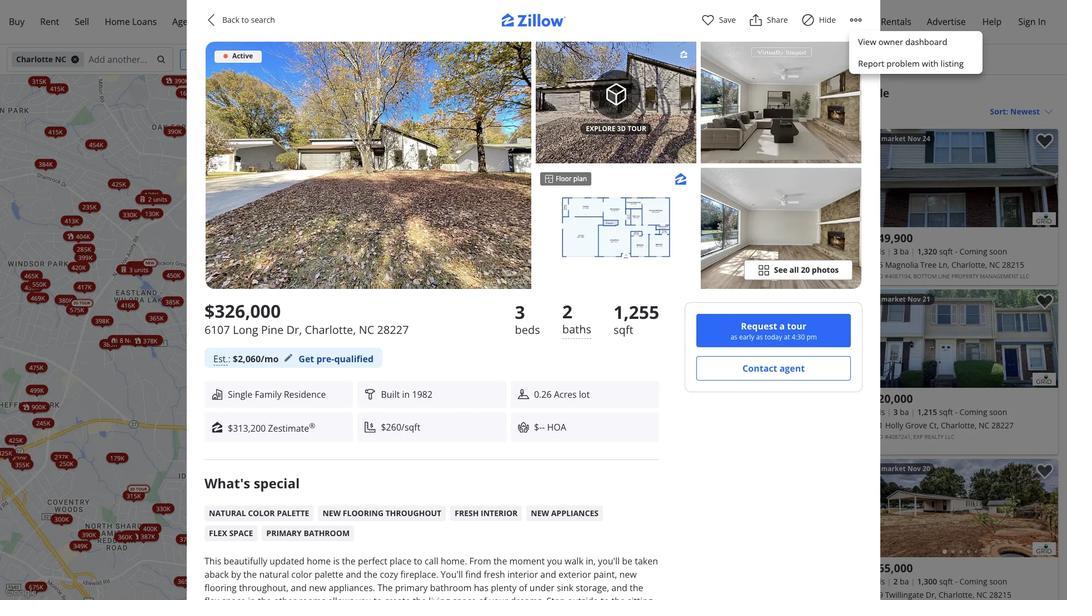 Task type: describe. For each thing, give the bounding box(es) containing it.
tour for 315k
[[136, 487, 147, 492]]

1 horizontal spatial 265k link
[[582, 327, 604, 337]]

380k 420k
[[59, 263, 86, 304]]

- for $220,000
[[956, 407, 958, 418]]

boundary
[[528, 90, 565, 100]]

grid image
[[758, 264, 770, 276]]

on market nov 24
[[870, 134, 931, 143]]

property images, use arrow keys to navigate, image 1 of 15 group
[[862, 459, 1059, 561]]

415k for topmost the 415k link
[[50, 84, 64, 92]]

bds for 1,320
[[872, 246, 886, 257]]

20 inside main content
[[923, 464, 931, 474]]

3d right explore
[[618, 124, 626, 134]]

1 horizontal spatial chevron down image
[[484, 55, 493, 64]]

385k link down the $260/sqft
[[392, 440, 423, 450]]

charlotte nc real estate & homes for sale
[[662, 86, 890, 101]]

3d tour 375k
[[555, 246, 575, 259]]

ct,
[[930, 420, 940, 431]]

sqft for 1,255
[[614, 323, 634, 338]]

0 vertical spatial zillow logo image
[[680, 50, 689, 58]]

a for report
[[619, 593, 622, 600]]

google
[[538, 593, 556, 600]]

for
[[848, 86, 865, 101]]

- right 1,300 sqft
[[956, 577, 958, 587]]

3d tour 315k
[[127, 487, 147, 500]]

385k up 343k link
[[630, 324, 645, 333]]

0 vertical spatial 390k
[[174, 76, 189, 84]]

coming for $249,900
[[960, 246, 988, 257]]

245k link
[[32, 418, 54, 428]]

2 vertical spatial zillow logo image
[[211, 421, 224, 434]]

0 vertical spatial 365k
[[150, 313, 164, 322]]

new
[[146, 261, 155, 266]]

0 vertical spatial 250k link
[[207, 224, 229, 234]]

320k
[[242, 196, 256, 205]]

409k
[[412, 457, 426, 465]]

charlotte, inside 7611 holly grove ct, charlotte, nc 28227 mls id #4087241, exp realty llc
[[942, 420, 977, 431]]

1 horizontal spatial 360k
[[542, 380, 556, 388]]

- coming soon right 1,300 sqft
[[956, 577, 1008, 587]]

0 horizontal spatial 315k
[[32, 77, 46, 85]]

new flooring throughout list item
[[318, 506, 446, 522]]

market down the "#4087241,"
[[882, 464, 906, 474]]

flooring inside this beautifully updated home is the perfect place to call home. from the moment you walk in, you'll be taken aback by the natural color palette and the cozy fireplace. you'll find fresh interior and exterior paint, new flooring throughout, and new appliances. the primary bathroom has plenty of under sink storage, and the flex space in the other rooms allows you to create the living space of your dreams. step outside to the sitt
[[205, 582, 237, 595]]

0 vertical spatial chevron left image
[[205, 13, 218, 27]]

market for $359,900
[[680, 134, 705, 143]]

natural color palette list item
[[205, 506, 314, 522]]

1 vertical spatial 325k link
[[0, 448, 16, 458]]

$-- hoa
[[534, 421, 567, 434]]

interior inside this beautifully updated home is the perfect place to call home. from the moment you walk in, you'll be taken aback by the natural color palette and the cozy fireplace. you'll find fresh interior and exterior paint, new flooring throughout, and new appliances. the primary bathroom has plenty of under sink storage, and the flex space in the other rooms allows you to create the living space of your dreams. step outside to the sitt
[[508, 569, 538, 581]]

nc inside 5165 magnolia tree ln, charlotte, nc 28215 mls id #4087104, bottom line property management llc
[[990, 260, 1001, 270]]

$265,000
[[866, 561, 914, 576]]

300k for 300k link to the middle
[[208, 553, 222, 561]]

nc left real
[[715, 86, 731, 101]]

387k link
[[128, 532, 159, 542]]

150
[[662, 106, 675, 116]]

ba for 1,215 sqft
[[900, 407, 910, 418]]

5832 amity pl, charlotte, nc 28212 mls id #4086463, carolina sky real estate group, llc
[[664, 260, 818, 280]]

new inside "link"
[[399, 438, 411, 446]]

0 horizontal spatial 20
[[802, 265, 810, 275]]

primary
[[267, 529, 302, 539]]

385k link down 450k
[[162, 296, 184, 306]]

nov down exp
[[908, 464, 922, 474]]

0 vertical spatial 420k link
[[68, 262, 90, 272]]

1 horizontal spatial 365k link
[[174, 577, 196, 587]]

1 vertical spatial 384k
[[142, 336, 156, 344]]

699k
[[642, 104, 656, 113]]

0 vertical spatial 365k link
[[146, 313, 168, 323]]

market for $249,900
[[882, 134, 906, 143]]

bds for 1,215
[[872, 407, 886, 418]]

0 vertical spatial 400k link
[[408, 115, 431, 125]]

465k link
[[21, 270, 43, 280]]

flex space list item
[[205, 526, 258, 542]]

1 vertical spatial units
[[134, 265, 149, 274]]

3 inside 3 beds
[[515, 300, 525, 324]]

1 vertical spatial 425k link
[[5, 435, 27, 445]]

343k link
[[621, 337, 652, 347]]

1 horizontal spatial 130k link
[[399, 393, 421, 403]]

- left hoa
[[542, 421, 545, 434]]

349k
[[73, 542, 88, 550]]

nc inside filters element
[[55, 54, 66, 65]]

1 horizontal spatial 300k link
[[204, 552, 226, 562]]

1 vertical spatial 360k
[[118, 533, 132, 541]]

save this home button for $220,000
[[1028, 290, 1059, 321]]

320k link
[[238, 195, 260, 205]]

charlotte, inside '$326,000 6107 long pine dr, charlotte, nc 28227'
[[305, 323, 356, 338]]

2 vertical spatial 390k link
[[78, 530, 100, 540]]

color inside this beautifully updated home is the perfect place to call home. from the moment you walk in, you'll be taken aback by the natural color palette and the cozy fireplace. you'll find fresh interior and exterior paint, new flooring throughout, and new appliances. the primary bathroom has plenty of under sink storage, and the flex space in the other rooms allows you to create the living space of your dreams. step outside to the sitt
[[292, 569, 312, 581]]

179k
[[110, 454, 124, 462]]

3d for 325k
[[321, 581, 326, 586]]

1 horizontal spatial of
[[519, 582, 528, 595]]

416k link
[[117, 300, 139, 310]]

error
[[636, 593, 647, 600]]

285k link
[[73, 244, 95, 254]]

three dimensional image
[[604, 82, 629, 107]]

moment
[[510, 556, 545, 568]]

tour for 3d
[[628, 124, 647, 134]]

all
[[790, 265, 800, 275]]

173k link
[[126, 261, 148, 271]]

270k link
[[236, 224, 258, 234]]

1,215 sqft
[[918, 407, 954, 418]]

4811 spring lake dr apt a, charlotte, nc 28212 image
[[831, 373, 855, 386]]

map region
[[0, 0, 690, 601]]

420k inside 380k 420k
[[72, 263, 86, 271]]

0 vertical spatial 425k
[[112, 179, 126, 188]]

0 horizontal spatial new
[[309, 582, 327, 595]]

1 vertical spatial 350k link
[[286, 187, 308, 197]]

- for $359,900
[[754, 246, 756, 257]]

378k link
[[130, 336, 161, 346]]

charlotte, inside 5832 amity pl, charlotte, nc 28212 mls id #4086463, carolina sky real estate group, llc
[[717, 260, 753, 270]]

1 vertical spatial 390k link
[[164, 126, 186, 136]]

0 horizontal spatial 355k link
[[11, 460, 33, 470]]

300k for middle 300k link
[[55, 515, 69, 524]]

3d for 315k
[[130, 487, 135, 492]]

0 horizontal spatial 315k link
[[28, 76, 50, 86]]

2 horizontal spatial 340k link
[[326, 155, 348, 165]]

$313,200 zestimate ®
[[228, 421, 316, 435]]

floor plan preview, click to explore more image
[[561, 196, 672, 260]]

163k
[[134, 265, 148, 274]]

1 horizontal spatial in
[[402, 389, 410, 401]]

0 vertical spatial 130k link
[[141, 208, 163, 218]]

0 horizontal spatial 130k
[[145, 209, 159, 217]]

420k for "420k" "link" to the middle
[[418, 422, 432, 430]]

you'll
[[598, 556, 620, 568]]

family
[[255, 389, 282, 401]]

sqft for 1,165
[[738, 246, 752, 257]]

zillow logo image
[[489, 13, 578, 33]]

2 horizontal spatial 315k
[[532, 222, 546, 230]]

3d for 326k
[[321, 329, 326, 334]]

270k
[[240, 225, 254, 233]]

throughout,
[[239, 582, 289, 595]]

1 vertical spatial 360k link
[[114, 532, 136, 542]]

120k link
[[141, 190, 163, 200]]

1 horizontal spatial 130k
[[403, 394, 417, 403]]

2 units for left 2 units link
[[148, 195, 167, 203]]

390k for the 390k "link" to the bottom
[[82, 530, 96, 539]]

399k link
[[74, 252, 96, 262]]

walk
[[565, 556, 584, 568]]

bathroom inside primary bathroom 'list item'
[[304, 529, 350, 539]]

llc inside 7611 holly grove ct, charlotte, nc 28227 mls id #4087241, exp realty llc
[[946, 433, 955, 441]]

advertise link
[[920, 9, 974, 35]]

manage rentals
[[846, 16, 912, 28]]

dreams.
[[511, 596, 545, 601]]

aback
[[205, 569, 229, 581]]

to right back
[[242, 14, 249, 25]]

7011 stonington ln, charlotte, nc 28227 image
[[660, 459, 857, 558]]

pm
[[807, 333, 818, 342]]

carolina
[[712, 273, 739, 280]]

355k inside 3d tour 355k
[[258, 562, 272, 570]]

on up chevron left image
[[870, 464, 880, 474]]

315k inside 3d tour 315k
[[127, 491, 141, 500]]

price square feet image
[[365, 421, 377, 434]]

1 vertical spatial 315k link
[[528, 221, 550, 231]]

0 vertical spatial 384k
[[39, 160, 53, 168]]

1 vertical spatial 340k link
[[288, 474, 310, 484]]

355k for the right the 355k link
[[276, 143, 290, 152]]

1 horizontal spatial 250k
[[211, 224, 225, 233]]

sell
[[75, 16, 89, 28]]

469k
[[31, 293, 45, 302]]

chevron left image inside property images, use arrow keys to navigate, image 1 of 2 group
[[665, 172, 679, 185]]

0 horizontal spatial 265k link
[[289, 332, 311, 342]]

mls for $220,000
[[866, 433, 877, 441]]

ba for 1,320 sqft
[[900, 246, 910, 257]]

share
[[768, 14, 788, 25]]

1 vertical spatial 335k link
[[269, 561, 291, 571]]

dr,
[[287, 323, 302, 338]]

0 horizontal spatial 2 units link
[[135, 194, 171, 204]]

5165 magnolia tree ln, charlotte, nc 28215 image
[[1033, 212, 1057, 225]]

id inside 5832 amity pl, charlotte, nc 28212 mls id #4086463, carolina sky real estate group, llc
[[676, 273, 682, 280]]

palette inside list item
[[277, 509, 309, 519]]

&
[[796, 86, 804, 101]]

homes inside main content
[[807, 86, 845, 101]]

345k
[[308, 508, 322, 517]]

2 inside 2 baths
[[563, 300, 573, 324]]

report for report a map error
[[601, 593, 618, 600]]

new appliances
[[531, 509, 599, 519]]

to right the use
[[601, 596, 610, 601]]

1,320 sqft
[[918, 246, 954, 257]]

3d for 355k
[[261, 557, 266, 562]]

1 horizontal spatial 325k link
[[327, 148, 349, 158]]

market down #4086463, on the top of the page
[[680, 295, 705, 304]]

save
[[720, 14, 736, 25]]

385k down 450k
[[166, 297, 180, 306]]

237k link
[[51, 452, 73, 462]]

0 vertical spatial 384k link
[[35, 159, 57, 169]]

0 vertical spatial 425k link
[[108, 179, 130, 189]]

1 vertical spatial 415k link
[[45, 126, 67, 136]]

1 vertical spatial 350k
[[290, 188, 305, 196]]

nov for $249,900
[[908, 134, 922, 143]]

2 horizontal spatial chevron down image
[[596, 577, 603, 585]]

550k link
[[28, 279, 50, 289]]

1 vertical spatial 300k link
[[51, 514, 73, 524]]

440k
[[310, 257, 324, 266]]

0 vertical spatial new
[[620, 569, 637, 581]]

1 vertical spatial you
[[356, 596, 372, 601]]

new right 8
[[125, 336, 138, 344]]

#4086463,
[[683, 273, 711, 280]]

a for request
[[780, 320, 785, 333]]

454k link
[[85, 139, 107, 149]]

0 horizontal spatial chevron down image
[[294, 55, 303, 64]]

property images, use arrow keys to navigate, image 1 of 2 group
[[660, 129, 857, 230]]

0 vertical spatial 415k link
[[46, 83, 68, 93]]

275k
[[191, 577, 206, 585]]

in
[[1039, 16, 1047, 28]]

market for $220,000
[[882, 295, 906, 304]]

nov down carolina
[[706, 295, 720, 304]]

$260/sqft
[[381, 421, 421, 434]]

heart image
[[702, 13, 715, 27]]

keyboard
[[440, 593, 463, 600]]

0 vertical spatial 300k link
[[452, 437, 474, 447]]

save this home image for $249,900
[[1037, 133, 1054, 150]]

agent finder
[[172, 16, 224, 28]]

filters element
[[0, 44, 1068, 75]]

chevron right image
[[1040, 502, 1053, 515]]

appliances
[[552, 509, 599, 519]]

tour for a
[[788, 320, 807, 333]]

at
[[784, 333, 791, 342]]

on for $249,900
[[870, 134, 880, 143]]

homes for 8 new homes
[[139, 336, 160, 344]]

0 horizontal spatial of
[[479, 596, 487, 601]]

request
[[742, 320, 778, 333]]

ba up pl,
[[699, 246, 708, 257]]

$313,200
[[228, 423, 266, 435]]

5165 magnolia tree ln, charlotte, nc 28215 image
[[862, 129, 1059, 227]]

save this home image for $359,900
[[835, 133, 853, 150]]

by
[[231, 569, 241, 581]]

- for $249,900
[[956, 246, 958, 257]]

interior inside list item
[[481, 509, 518, 519]]

4811 spring lake dr apt a, charlotte, nc 28212 image
[[660, 290, 857, 388]]

385k left 8
[[103, 340, 117, 348]]

main navigation
[[0, 0, 1068, 44]]

to up the "fireplace."
[[414, 556, 423, 568]]

3 ba for $249,900
[[894, 246, 910, 257]]

400k for top 400k link
[[412, 116, 427, 124]]

save this home button for $359,900
[[826, 129, 857, 160]]

2 vertical spatial 340k link
[[121, 531, 143, 541]]

outside
[[568, 596, 599, 601]]

map
[[623, 593, 634, 600]]

sqft for 1,320
[[940, 246, 954, 257]]

color inside list item
[[248, 509, 275, 519]]

mls inside 5832 amity pl, charlotte, nc 28212 mls id #4086463, carolina sky real estate group, llc
[[664, 273, 675, 280]]

1 vertical spatial zillow logo image
[[675, 172, 688, 185]]

2 horizontal spatial 350k link
[[442, 75, 464, 85]]

rentals
[[881, 16, 912, 28]]

1 vertical spatial 2 units link
[[299, 428, 335, 438]]

163k link
[[130, 264, 152, 275]]

2 horizontal spatial 350k
[[446, 76, 460, 84]]

and up rooms
[[291, 582, 307, 595]]

0 horizontal spatial 330k link
[[119, 209, 141, 219]]

built in 1982
[[381, 389, 433, 401]]

house type image
[[211, 389, 224, 401]]

more image
[[850, 13, 863, 27]]

5165
[[866, 260, 884, 270]]

3d tour 325k
[[317, 581, 338, 594]]

view larger view of the 1 photo of this home image
[[206, 42, 532, 289]]

0 horizontal spatial 350k
[[28, 403, 42, 411]]

0 horizontal spatial 340k
[[125, 532, 139, 540]]

from
[[470, 556, 491, 568]]

3 units
[[129, 265, 149, 274]]

0 vertical spatial 390k link
[[162, 75, 193, 85]]

8 new homes
[[120, 336, 160, 344]]

2 horizontal spatial 340k
[[330, 156, 344, 164]]

28227 inside 7611 holly grove ct, charlotte, nc 28227 mls id #4087241, exp realty llc
[[992, 420, 1014, 431]]

remove tag image
[[71, 55, 80, 64]]

1 vertical spatial 384k link
[[129, 335, 160, 345]]

report for report problem with listing
[[859, 58, 885, 69]]

1 horizontal spatial 360k link
[[538, 379, 560, 389]]

0 horizontal spatial 420k link
[[9, 454, 31, 464]]

estate
[[766, 273, 785, 280]]

help
[[983, 16, 1002, 28]]

google image
[[3, 586, 39, 601]]

0 vertical spatial 335k link
[[558, 197, 580, 207]]

28227 inside '$326,000 6107 long pine dr, charlotte, nc 28227'
[[377, 323, 409, 338]]

0 vertical spatial 325k
[[331, 149, 345, 157]]

0 vertical spatial you
[[548, 556, 563, 568]]



Task type: vqa. For each thing, say whether or not it's contained in the screenshot.
space
yes



Task type: locate. For each thing, give the bounding box(es) containing it.
bathroom down 345k
[[304, 529, 350, 539]]

$2,060/mo
[[233, 353, 279, 365]]

0 horizontal spatial 2 units
[[148, 195, 167, 203]]

with
[[923, 58, 939, 69]]

160k
[[180, 88, 194, 97]]

415k for bottommost the 415k link
[[48, 127, 63, 136]]

1 vertical spatial 325k
[[0, 449, 12, 457]]

new right 345k
[[323, 509, 341, 519]]

0 vertical spatial 355k link
[[272, 142, 294, 152]]

1 horizontal spatial 350k link
[[286, 187, 308, 197]]

360k up 0.26
[[542, 380, 556, 388]]

1 horizontal spatial llc
[[946, 433, 955, 441]]

1 horizontal spatial units
[[153, 195, 167, 203]]

1 horizontal spatial color
[[292, 569, 312, 581]]

398k link
[[91, 316, 113, 326]]

330k for bottom 330k link
[[156, 505, 170, 513]]

5165 magnolia tree ln, charlotte, nc 28215 mls id #4087104, bottom line property management llc
[[866, 260, 1030, 280]]

3d
[[618, 124, 626, 134], [543, 229, 548, 234], [558, 246, 564, 251], [73, 301, 78, 306], [321, 329, 326, 334], [130, 487, 135, 492], [261, 557, 266, 562], [321, 581, 326, 586]]

265k for leftmost 265k link
[[293, 333, 307, 341]]

bds down $265,000
[[872, 577, 886, 587]]

1 vertical spatial 130k link
[[399, 393, 421, 403]]

5832 amity pl, charlotte, nc 28212 link
[[664, 259, 853, 272]]

0 horizontal spatial 250k link
[[55, 459, 78, 469]]

315k link down floor plan 'icon'
[[528, 221, 550, 231]]

nc right ct,
[[979, 420, 990, 431]]

1 vertical spatial 415k
[[48, 127, 63, 136]]

3 beds
[[515, 300, 540, 338]]

fresh interior
[[455, 509, 518, 519]]

0 horizontal spatial 250k
[[59, 459, 74, 468]]

1 horizontal spatial 355k
[[258, 562, 272, 570]]

3 inside map region
[[129, 265, 133, 274]]

market left "24"
[[882, 134, 906, 143]]

1 horizontal spatial charlotte
[[662, 86, 712, 101]]

385k link up 343k link
[[618, 324, 648, 334]]

7611 holly grove ct, charlotte, nc 28227 image
[[862, 290, 1059, 388], [1033, 373, 1057, 386]]

0 vertical spatial 355k
[[276, 143, 290, 152]]

charlotte for charlotte nc real estate & homes for sale
[[662, 86, 712, 101]]

report
[[859, 58, 885, 69], [601, 593, 618, 600]]

1 horizontal spatial homes
[[413, 438, 433, 446]]

0 vertical spatial units
[[153, 195, 167, 203]]

1 horizontal spatial report
[[859, 58, 885, 69]]

126k link
[[394, 391, 416, 401]]

of up dreams.
[[519, 582, 528, 595]]

mls down 5832
[[664, 273, 675, 280]]

1 vertical spatial 335k
[[273, 562, 287, 570]]

charlotte for charlotte nc
[[16, 54, 53, 65]]

bathroom inside this beautifully updated home is the perfect place to call home. from the moment you walk in, you'll be taken aback by the natural color palette and the cozy fireplace. you'll find fresh interior and exterior paint, new flooring throughout, and new appliances. the primary bathroom has plenty of under sink storage, and the flex space in the other rooms allows you to create the living space of your dreams. step outside to the sitt
[[430, 582, 472, 595]]

3d tour 355k
[[258, 557, 278, 570]]

tour inside 3d tour 375k
[[565, 246, 575, 251]]

3d inside 3d tour 375k
[[558, 246, 564, 251]]

and down 'paint,' at the bottom right
[[612, 582, 628, 595]]

nc up qualified
[[359, 323, 374, 338]]

help link
[[975, 9, 1010, 35]]

tour inside 3d tour 325k
[[327, 581, 338, 586]]

3d up rooms
[[321, 581, 326, 586]]

tour for 355k
[[267, 557, 278, 562]]

a left map
[[619, 593, 622, 600]]

300k link up '349k' link
[[51, 514, 73, 524]]

this beautifully updated home is the perfect place to call home. from the moment you walk in, you'll be taken aback by the natural color palette and the cozy fireplace. you'll find fresh interior and exterior paint, new flooring throughout, and new appliances. the primary bathroom has plenty of under sink storage, and the flex space in the other rooms allows you to create the living space of your dreams. step outside to the sitt
[[205, 556, 661, 601]]

palette down 455k "link"
[[277, 509, 309, 519]]

home.
[[441, 556, 467, 568]]

tour inside 3d tour 315k
[[136, 487, 147, 492]]

300k for top 300k link
[[456, 438, 470, 447]]

0 horizontal spatial 425k
[[9, 436, 23, 444]]

- coming soon up 5165 magnolia tree ln, charlotte, nc 28215 link
[[956, 246, 1008, 257]]

coming for $359,900
[[758, 246, 786, 257]]

417k
[[77, 283, 92, 291]]

charlotte up results at top right
[[662, 86, 712, 101]]

chevron down image
[[223, 55, 232, 64], [398, 55, 407, 64], [552, 55, 561, 64], [1045, 107, 1054, 116]]

1 horizontal spatial 420k link
[[68, 262, 90, 272]]

1 horizontal spatial 315k link
[[528, 221, 550, 231]]

325k link left 237k
[[0, 448, 16, 458]]

soon for $220,000
[[990, 407, 1008, 418]]

390k up "160k" link
[[174, 76, 189, 84]]

2 horizontal spatial of
[[579, 593, 584, 600]]

new
[[125, 336, 138, 344], [399, 438, 411, 446], [323, 509, 341, 519], [531, 509, 550, 519]]

265k left 383k link
[[586, 327, 600, 336]]

0 horizontal spatial color
[[248, 509, 275, 519]]

fresh interior list item
[[451, 506, 522, 522]]

main content containing charlotte nc real estate & homes for sale
[[651, 75, 1068, 601]]

agent finder link
[[165, 9, 231, 35]]

- coming soon for $220,000
[[956, 407, 1008, 418]]

0 horizontal spatial homes
[[139, 336, 160, 344]]

tour
[[549, 229, 560, 234], [565, 246, 575, 251], [79, 301, 90, 306], [327, 329, 338, 334], [136, 487, 147, 492], [267, 557, 278, 562], [327, 581, 338, 586]]

tour inside 3d tour 355k
[[267, 557, 278, 562]]

on market nov 20
[[870, 464, 931, 474]]

exp
[[914, 433, 924, 441]]

view larger view of the 2 photo of this home image
[[536, 42, 697, 163], [701, 42, 862, 163]]

1 horizontal spatial tour
[[788, 320, 807, 333]]

265k link up get
[[289, 332, 311, 342]]

1,165
[[716, 246, 736, 257]]

0 vertical spatial 420k
[[72, 263, 86, 271]]

3d down the 3d tour link
[[558, 246, 564, 251]]

id inside 7611 holly grove ct, charlotte, nc 28227 mls id #4087241, exp realty llc
[[878, 433, 884, 441]]

250k link
[[207, 224, 229, 234], [55, 459, 78, 469]]

7329 twillingate dr, charlotte, nc 28215 image
[[862, 459, 1059, 558], [1033, 543, 1057, 556]]

charlotte inside filters element
[[16, 54, 53, 65]]

420k for "420k" "link" to the left
[[13, 455, 27, 463]]

id inside 5165 magnolia tree ln, charlotte, nc 28215 mls id #4087104, bottom line property management llc
[[878, 273, 884, 280]]

3d inside 3d tour 315k
[[130, 487, 135, 492]]

hoa
[[548, 421, 567, 434]]

0 horizontal spatial 400k link
[[139, 524, 161, 534]]

charlotte down "rent" link
[[16, 54, 53, 65]]

2 21 from the left
[[923, 295, 931, 304]]

nov left 30
[[706, 134, 720, 143]]

on for $220,000
[[870, 295, 880, 304]]

bds up 5832
[[671, 246, 684, 257]]

385k
[[166, 297, 180, 306], [630, 324, 645, 333], [103, 340, 117, 348], [405, 440, 419, 449]]

0 horizontal spatial 300k link
[[51, 514, 73, 524]]

new inside list item
[[531, 509, 550, 519]]

365k link left aback
[[174, 577, 196, 587]]

180k
[[316, 422, 330, 431]]

384k link
[[35, 159, 57, 169], [129, 335, 160, 345]]

nc inside 5832 amity pl, charlotte, nc 28212 mls id #4086463, carolina sky real estate group, llc
[[755, 260, 766, 270]]

0 vertical spatial 300k
[[456, 438, 470, 447]]

bds for 1,300
[[872, 577, 886, 587]]

0 vertical spatial 330k
[[123, 210, 137, 218]]

flooring inside list item
[[343, 509, 384, 519]]

2 on market nov 21 from the left
[[870, 295, 931, 304]]

2 3 ba from the top
[[894, 407, 910, 418]]

tour
[[628, 124, 647, 134], [788, 320, 807, 333]]

0 horizontal spatial report
[[601, 593, 618, 600]]

3d up 290k 339k
[[321, 329, 326, 334]]

bathroom
[[304, 529, 350, 539], [430, 582, 472, 595]]

nov down bottom
[[908, 295, 922, 304]]

floor plan image
[[545, 174, 554, 183]]

sqft for 1,300
[[940, 577, 954, 587]]

3 ba for $220,000
[[894, 407, 910, 418]]

1 3 ba from the top
[[894, 246, 910, 257]]

insights tags list
[[205, 502, 660, 542]]

primary bathroom list item
[[262, 526, 354, 542]]

- up 7611 holly grove ct, charlotte, nc 28227 link at the right of the page
[[956, 407, 958, 418]]

195k
[[323, 435, 337, 443], [321, 437, 335, 446]]

sqft inside 1,255 sqft
[[614, 323, 634, 338]]

335k link up 3d tour at the top
[[558, 197, 580, 207]]

1 vertical spatial new
[[309, 582, 327, 595]]

0 vertical spatial 28227
[[377, 323, 409, 338]]

edit image
[[284, 354, 293, 363]]

of left the use
[[579, 593, 584, 600]]

1 vertical spatial 355k link
[[11, 460, 33, 470]]

3d tour link
[[536, 228, 563, 243]]

finder
[[199, 16, 224, 28]]

and up under
[[541, 569, 557, 581]]

0 vertical spatial tour
[[628, 124, 647, 134]]

0 vertical spatial 350k
[[446, 76, 460, 84]]

1,255
[[614, 300, 660, 324]]

0 vertical spatial color
[[248, 509, 275, 519]]

4:30
[[792, 333, 806, 342]]

rent link
[[32, 9, 67, 35]]

homes for 5 new homes
[[413, 438, 433, 446]]

2 view larger view of the 2 photo of this home image from the left
[[701, 42, 862, 163]]

mls
[[664, 273, 675, 280], [866, 273, 877, 280], [866, 433, 877, 441]]

on market nov 21 down #4086463, on the top of the page
[[669, 295, 729, 304]]

1 vertical spatial 315k
[[532, 222, 546, 230]]

390k link up "160k" link
[[162, 75, 193, 85]]

mls inside 7611 holly grove ct, charlotte, nc 28227 mls id #4087241, exp realty llc
[[866, 433, 877, 441]]

3d for 375k
[[558, 246, 564, 251]]

main content
[[651, 75, 1068, 601]]

21 for $220,000's save this home icon
[[923, 295, 931, 304]]

you down the appliances.
[[356, 596, 372, 601]]

390k up '349k' link
[[82, 530, 96, 539]]

0 horizontal spatial on market nov 21
[[669, 295, 729, 304]]

1 view larger view of the 2 photo of this home image from the left
[[536, 42, 697, 163]]

units for left 2 units link
[[153, 195, 167, 203]]

est. : $2,060/mo
[[214, 353, 279, 365]]

tour inside 3d tour 575k
[[79, 301, 90, 306]]

1 horizontal spatial 330k
[[156, 505, 170, 513]]

343k
[[634, 338, 648, 346]]

3d inside 3d tour 355k
[[261, 557, 266, 562]]

llc for $359,900
[[808, 273, 818, 280]]

llc for $249,900
[[1021, 273, 1030, 280]]

get pre-qualified
[[299, 353, 374, 365]]

1 vertical spatial 365k link
[[174, 577, 196, 587]]

new
[[620, 569, 637, 581], [309, 582, 327, 595]]

0.26 acres lot
[[534, 389, 590, 401]]

tour inside 3d tour 326k
[[327, 329, 338, 334]]

1 horizontal spatial chevron left image
[[665, 172, 679, 185]]

390k link up '349k' link
[[78, 530, 100, 540]]

385k right 5
[[405, 440, 419, 449]]

300k link right 5 new homes
[[452, 437, 474, 447]]

tour for 326k
[[327, 329, 338, 334]]

0 vertical spatial interior
[[481, 509, 518, 519]]

3d inside 3d tour 326k
[[321, 329, 326, 334]]

fresh
[[455, 509, 479, 519]]

330k up 387k link
[[156, 505, 170, 513]]

back to search
[[222, 14, 275, 25]]

report inside report problem with listing button
[[859, 58, 885, 69]]

coming for $220,000
[[960, 407, 988, 418]]

575k
[[70, 306, 84, 314]]

plus image
[[624, 545, 635, 556]]

as left early
[[731, 333, 738, 342]]

on market nov 21 down '#4087104,'
[[870, 295, 931, 304]]

new right 5
[[399, 438, 411, 446]]

265k for the right 265k link
[[586, 327, 600, 336]]

440k link
[[306, 256, 328, 266]]

1 vertical spatial homes
[[139, 336, 160, 344]]

416k
[[121, 301, 135, 309]]

to down "the"
[[374, 596, 382, 601]]

1 horizontal spatial 340k
[[291, 475, 306, 484]]

new down be
[[620, 569, 637, 581]]

1 vertical spatial 365k
[[178, 578, 192, 586]]

chevron right image
[[838, 172, 851, 185]]

mls down 7611
[[866, 433, 877, 441]]

in down throughout, on the left bottom of the page
[[248, 596, 256, 601]]

1 vertical spatial 250k link
[[55, 459, 78, 469]]

385k link down 398k
[[99, 339, 121, 349]]

420k link
[[68, 262, 90, 272], [414, 421, 436, 431], [9, 454, 31, 464]]

1 vertical spatial 330k link
[[152, 504, 174, 514]]

save this home image for $220,000
[[1037, 294, 1054, 311]]

0 horizontal spatial chevron left image
[[205, 13, 218, 27]]

450k link
[[163, 270, 185, 280]]

150 results
[[662, 106, 703, 116]]

charlotte, inside 5165 magnolia tree ln, charlotte, nc 28215 mls id #4087104, bottom line property management llc
[[952, 260, 988, 270]]

413k link
[[61, 215, 83, 225]]

0 horizontal spatial 21
[[721, 295, 729, 304]]

500k
[[468, 185, 482, 193]]

color down updated
[[292, 569, 312, 581]]

0 horizontal spatial 325k link
[[0, 448, 16, 458]]

save this home button for $249,900
[[1028, 129, 1059, 160]]

390k down the 160k on the left of the page
[[168, 127, 182, 135]]

390k for the middle the 390k "link"
[[168, 127, 182, 135]]

385k link
[[162, 296, 184, 306], [618, 324, 648, 334], [99, 339, 121, 349], [392, 440, 423, 450]]

1 vertical spatial 420k link
[[414, 421, 436, 431]]

1 as from the left
[[731, 333, 738, 342]]

built
[[381, 389, 400, 401]]

699k link
[[629, 104, 660, 114]]

237k
[[54, 453, 69, 461]]

owner
[[879, 36, 904, 47]]

hide image
[[802, 13, 815, 27]]

bds
[[671, 246, 684, 257], [872, 246, 886, 257], [872, 407, 886, 418], [872, 577, 886, 587]]

on down 5832
[[669, 295, 678, 304]]

1 vertical spatial 420k
[[418, 422, 432, 430]]

0 horizontal spatial as
[[731, 333, 738, 342]]

as
[[731, 333, 738, 342], [757, 333, 763, 342]]

0 vertical spatial 360k
[[542, 380, 556, 388]]

3d down floor plan 'icon'
[[543, 229, 548, 234]]

soon for $249,900
[[990, 246, 1008, 257]]

tour for 325k
[[327, 581, 338, 586]]

0 horizontal spatial bathroom
[[304, 529, 350, 539]]

id down 5832
[[676, 273, 682, 280]]

view larger view of the 3 photo of this home image
[[701, 168, 862, 289]]

a
[[780, 320, 785, 333], [619, 593, 622, 600]]

home
[[105, 16, 130, 28]]

355k for the left the 355k link
[[15, 460, 29, 469]]

save this home image down photos
[[835, 294, 853, 311]]

save this home image for 20
[[1037, 464, 1054, 480]]

0 horizontal spatial 335k link
[[269, 561, 291, 571]]

335k up the 3d tour link
[[561, 197, 576, 206]]

398k
[[95, 317, 110, 325]]

close image
[[570, 91, 578, 99]]

325k inside 3d tour 325k
[[317, 586, 332, 594]]

800k link
[[230, 104, 252, 114]]

homes right 8
[[139, 336, 160, 344]]

1 horizontal spatial 365k
[[178, 578, 192, 586]]

chevron left image
[[205, 13, 218, 27], [665, 172, 679, 185]]

1 vertical spatial 425k
[[9, 436, 23, 444]]

335k for top the 335k link
[[561, 197, 576, 206]]

beds
[[515, 323, 540, 338]]

1 vertical spatial 130k
[[403, 394, 417, 403]]

250k left 179k link
[[59, 459, 74, 468]]

results
[[677, 106, 703, 116]]

nov left "24"
[[908, 134, 922, 143]]

330k for 330k link to the left
[[123, 210, 137, 218]]

420k link up 5 new homes
[[414, 421, 436, 431]]

charlotte inside main content
[[662, 86, 712, 101]]

0 vertical spatial 2 units
[[148, 195, 167, 203]]

0 vertical spatial in
[[402, 389, 410, 401]]

420k up 5 new homes
[[418, 422, 432, 430]]

465k
[[24, 271, 39, 280]]

340k link up "525k" link at the top left of page
[[326, 155, 348, 165]]

1 horizontal spatial 340k link
[[288, 474, 310, 484]]

search image
[[157, 55, 166, 64]]

interior right "fresh"
[[481, 509, 518, 519]]

1 vertical spatial interior
[[508, 569, 538, 581]]

340k link up 455k
[[288, 474, 310, 484]]

1 vertical spatial palette
[[315, 569, 344, 581]]

2 units for the bottommost 2 units link
[[312, 429, 331, 437]]

hammer image
[[365, 389, 377, 401]]

1,215
[[918, 407, 938, 418]]

sqft for 1,215
[[940, 407, 954, 418]]

330k right the '235k'
[[123, 210, 137, 218]]

id down 7611
[[878, 433, 884, 441]]

330k link up '387k'
[[152, 504, 174, 514]]

420k down 399k
[[72, 263, 86, 271]]

palette down is
[[315, 569, 344, 581]]

1 horizontal spatial 400k link
[[408, 115, 431, 125]]

0 horizontal spatial 384k
[[39, 160, 53, 168]]

share image
[[750, 13, 763, 27]]

130k down 120k link at left top
[[145, 209, 159, 217]]

0 horizontal spatial 384k link
[[35, 159, 57, 169]]

- coming soon for $359,900
[[754, 246, 806, 257]]

mls for $249,900
[[866, 273, 877, 280]]

209k link
[[591, 257, 613, 267]]

nc inside '$326,000 6107 long pine dr, charlotte, nc 28227'
[[359, 323, 374, 338]]

charlotte, right ct,
[[942, 420, 977, 431]]

new left appliances
[[531, 509, 550, 519]]

454k
[[89, 140, 103, 148]]

300k link up aback
[[204, 552, 226, 562]]

2 as from the left
[[757, 333, 763, 342]]

3 ba up magnolia
[[894, 246, 910, 257]]

what's
[[205, 475, 250, 493]]

2 horizontal spatial homes
[[807, 86, 845, 101]]

3 ba up holly
[[894, 407, 910, 418]]

315k down floor plan 'icon'
[[532, 222, 546, 230]]

zillow logo image
[[680, 50, 689, 58], [675, 172, 688, 185], [211, 421, 224, 434]]

rent
[[40, 16, 59, 28]]

2 vertical spatial 300k link
[[204, 552, 226, 562]]

new inside list item
[[323, 509, 341, 519]]

primary
[[395, 582, 428, 595]]

2 vertical spatial 350k
[[28, 403, 42, 411]]

tour inside request a tour as early as today at 4:30 pm
[[788, 320, 807, 333]]

3d inside 3d tour 575k
[[73, 301, 78, 306]]

lot image
[[518, 389, 530, 401]]

340k link down 3d tour 315k
[[121, 531, 143, 541]]

1 on market nov 21 from the left
[[669, 295, 729, 304]]

new appliances list item
[[527, 506, 603, 522]]

minus image
[[624, 574, 635, 585]]

2 vertical spatial homes
[[413, 438, 433, 446]]

palette inside this beautifully updated home is the perfect place to call home. from the moment you walk in, you'll be taken aback by the natural color palette and the cozy fireplace. you'll find fresh interior and exterior paint, new flooring throughout, and new appliances. the primary bathroom has plenty of under sink storage, and the flex space in the other rooms allows you to create the living space of your dreams. step outside to the sitt
[[315, 569, 344, 581]]

today
[[765, 333, 783, 342]]

0 horizontal spatial 360k link
[[114, 532, 136, 542]]

335k up throughout, on the left bottom of the page
[[273, 562, 287, 570]]

3d for 575k
[[73, 301, 78, 306]]

420k link left 237k
[[9, 454, 31, 464]]

5832 amity pl, charlotte, nc 28212 image
[[660, 129, 857, 227], [831, 212, 855, 225]]

335k for the bottom the 335k link
[[273, 562, 287, 570]]

units for the bottommost 2 units link
[[317, 429, 331, 437]]

- coming soon
[[754, 246, 806, 257], [956, 246, 1008, 257], [956, 407, 1008, 418], [956, 577, 1008, 587]]

coming right 1,300 sqft
[[960, 577, 988, 587]]

chevron down image
[[294, 55, 303, 64], [484, 55, 493, 64], [596, 577, 603, 585]]

in inside this beautifully updated home is the perfect place to call home. from the moment you walk in, you'll be taken aback by the natural color palette and the cozy fireplace. you'll find fresh interior and exterior paint, new flooring throughout, and new appliances. the primary bathroom has plenty of under sink storage, and the flex space in the other rooms allows you to create the living space of your dreams. step outside to the sitt
[[248, 596, 256, 601]]

21 down bottom
[[923, 295, 931, 304]]

0 horizontal spatial 350k link
[[24, 402, 46, 412]]

nov for $220,000
[[908, 295, 922, 304]]

save this home image
[[835, 133, 853, 150], [1037, 133, 1054, 150], [1037, 294, 1054, 311]]

2 vertical spatial 350k link
[[24, 402, 46, 412]]

mls inside 5165 magnolia tree ln, charlotte, nc 28215 mls id #4087104, bottom line property management llc
[[866, 273, 877, 280]]

3d inside 3d tour 325k
[[321, 581, 326, 586]]

1 vertical spatial 28227
[[992, 420, 1014, 431]]

1 vertical spatial 2 units
[[312, 429, 331, 437]]

charlotte, down 1,165 sqft
[[717, 260, 753, 270]]

389k
[[218, 138, 232, 146]]

save this home image
[[835, 294, 853, 311], [1037, 464, 1054, 480]]

2 vertical spatial 340k
[[125, 532, 139, 540]]

1 vertical spatial flooring
[[205, 582, 237, 595]]

space inside "list item"
[[229, 529, 253, 539]]

a inside request a tour as early as today at 4:30 pm
[[780, 320, 785, 333]]

400k for leftmost 400k link
[[143, 525, 158, 533]]

llc inside 5165 magnolia tree ln, charlotte, nc 28215 mls id #4087104, bottom line property management llc
[[1021, 273, 1030, 280]]

your
[[490, 596, 509, 601]]

420k link down 399k
[[68, 262, 90, 272]]

nc inside 7611 holly grove ct, charlotte, nc 28227 mls id #4087241, exp realty llc
[[979, 420, 990, 431]]

id for $249,900
[[878, 273, 884, 280]]

1,300
[[918, 577, 938, 587]]

2 vertical spatial 420k link
[[9, 454, 31, 464]]

est.
[[214, 353, 228, 365]]

$145,000
[[664, 392, 712, 407]]

mls down 5165 at top
[[866, 273, 877, 280]]

coming
[[758, 246, 786, 257], [960, 246, 988, 257], [960, 407, 988, 418], [960, 577, 988, 587]]

tour for 375k
[[565, 246, 575, 251]]

- coming soon for $249,900
[[956, 246, 1008, 257]]

tour for 575k
[[79, 301, 90, 306]]

550k
[[32, 280, 46, 288]]

28227
[[377, 323, 409, 338], [992, 420, 1014, 431]]

120k
[[144, 190, 159, 199]]

and up the appliances.
[[346, 569, 362, 581]]

0 horizontal spatial 340k link
[[121, 531, 143, 541]]

235k
[[82, 203, 97, 211]]

1 vertical spatial 400k
[[143, 525, 158, 533]]

of
[[519, 582, 528, 595], [579, 593, 584, 600], [479, 596, 487, 601]]

1 21 from the left
[[721, 295, 729, 304]]

hoa image
[[518, 421, 530, 434]]

chevron left image
[[867, 502, 880, 515]]

flex
[[209, 529, 227, 539]]

report down view
[[859, 58, 885, 69]]

130k link
[[141, 208, 163, 218], [399, 393, 421, 403]]

1 horizontal spatial 300k
[[208, 553, 222, 561]]

llc inside 5832 amity pl, charlotte, nc 28212 mls id #4086463, carolina sky real estate group, llc
[[808, 273, 818, 280]]

soon for $359,900
[[788, 246, 806, 257]]

nov for $359,900
[[706, 134, 720, 143]]

2 inside main content
[[894, 577, 898, 587]]

chevron left image left back
[[205, 13, 218, 27]]

1 horizontal spatial 420k
[[72, 263, 86, 271]]

id for $220,000
[[878, 433, 884, 441]]

0 horizontal spatial 420k
[[13, 455, 27, 463]]

see
[[775, 265, 788, 275]]

save this home image for 21
[[835, 294, 853, 311]]

3d right '380k'
[[73, 301, 78, 306]]

455k
[[304, 498, 318, 506]]

on for $359,900
[[669, 134, 678, 143]]

0 vertical spatial 3 ba
[[894, 246, 910, 257]]

on down sale
[[870, 134, 880, 143]]

1 horizontal spatial 355k link
[[272, 142, 294, 152]]

ba for 1,300 sqft
[[900, 577, 910, 587]]

palette
[[277, 509, 309, 519], [315, 569, 344, 581]]

llc down 28215
[[1021, 273, 1030, 280]]

21 for 21 save this home image
[[721, 295, 729, 304]]

clear field image
[[155, 55, 164, 64]]

updated
[[270, 556, 305, 568]]

homes inside "link"
[[413, 438, 433, 446]]



